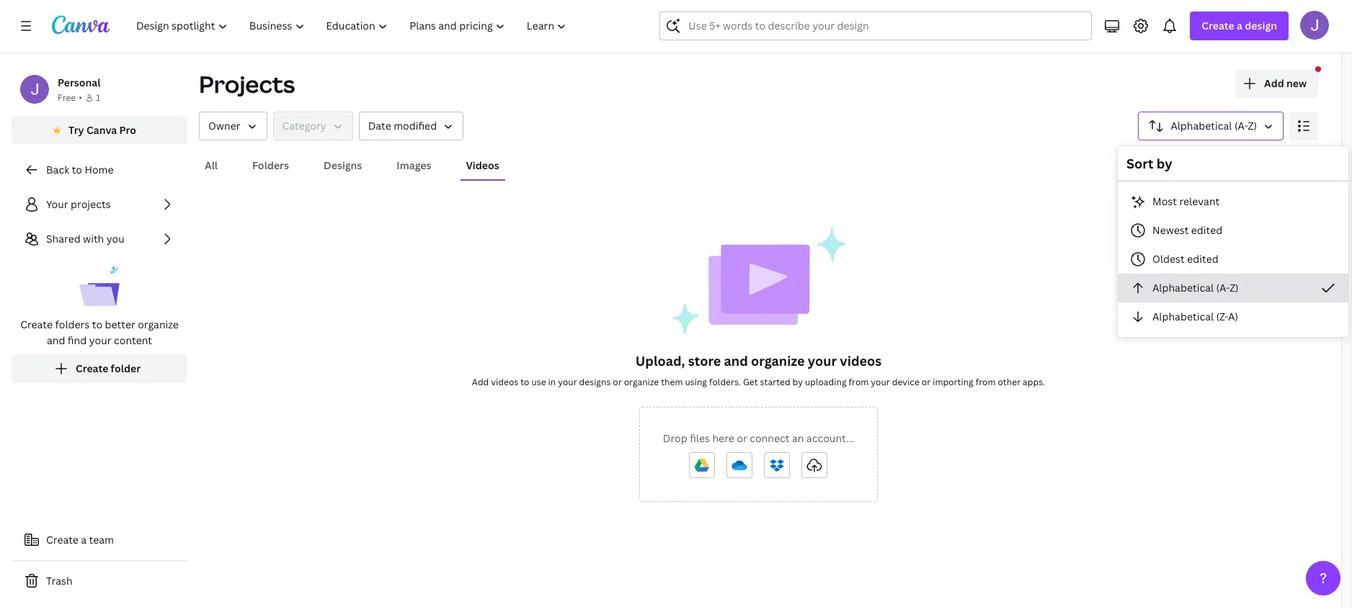 Task type: vqa. For each thing, say whether or not it's contained in the screenshot.
Add
yes



Task type: describe. For each thing, give the bounding box(es) containing it.
a for design
[[1237, 19, 1243, 32]]

top level navigation element
[[127, 12, 579, 40]]

to inside upload, store and organize your videos add videos to use in your designs or organize them using folders. get started by uploading from your device or importing from other apps.
[[521, 376, 530, 389]]

0 vertical spatial alphabetical (a-z)
[[1171, 119, 1257, 133]]

0 vertical spatial to
[[72, 163, 82, 177]]

get
[[743, 376, 758, 389]]

0 vertical spatial by
[[1157, 155, 1173, 172]]

all
[[205, 159, 218, 172]]

most relevant option
[[1118, 187, 1349, 216]]

your left device
[[871, 376, 890, 389]]

use
[[532, 376, 546, 389]]

try canva pro
[[69, 123, 136, 137]]

add inside upload, store and organize your videos add videos to use in your designs or organize them using folders. get started by uploading from your device or importing from other apps.
[[472, 376, 489, 389]]

back
[[46, 163, 69, 177]]

create a team button
[[12, 526, 187, 555]]

newest edited
[[1153, 223, 1223, 237]]

shared
[[46, 232, 81, 246]]

create folder
[[76, 362, 141, 376]]

files
[[690, 432, 710, 446]]

account...
[[807, 432, 854, 446]]

newest edited button
[[1118, 216, 1349, 245]]

upload, store and organize your videos add videos to use in your designs or organize them using folders. get started by uploading from your device or importing from other apps.
[[472, 353, 1045, 389]]

alphabetical (z-a) option
[[1118, 303, 1349, 332]]

your up the uploading
[[808, 353, 837, 370]]

personal
[[58, 76, 101, 89]]

1 from from the left
[[849, 376, 869, 389]]

relevant
[[1180, 195, 1220, 208]]

create a design button
[[1191, 12, 1289, 40]]

your projects link
[[12, 190, 187, 219]]

add inside dropdown button
[[1265, 76, 1284, 90]]

add new button
[[1236, 69, 1319, 98]]

videos button
[[460, 152, 505, 180]]

(z-
[[1217, 310, 1229, 324]]

most
[[1153, 195, 1177, 208]]

folders.
[[709, 376, 741, 389]]

sort by list box
[[1118, 187, 1349, 332]]

1
[[96, 92, 100, 104]]

back to home
[[46, 163, 114, 177]]

add new
[[1265, 76, 1307, 90]]

your inside create folders to better organize and find your content
[[89, 334, 111, 347]]

using
[[685, 376, 707, 389]]

try
[[69, 123, 84, 137]]

folders
[[252, 159, 289, 172]]

projects
[[71, 198, 111, 211]]

0 vertical spatial (a-
[[1235, 119, 1248, 133]]

most relevant button
[[1118, 187, 1349, 216]]

projects
[[199, 68, 295, 99]]

find
[[68, 334, 87, 347]]

your right in
[[558, 376, 577, 389]]

you
[[106, 232, 125, 246]]

back to home link
[[12, 156, 187, 185]]

folders
[[55, 318, 90, 332]]

importing
[[933, 376, 974, 389]]

images
[[397, 159, 431, 172]]

1 horizontal spatial or
[[737, 432, 747, 446]]

oldest
[[1153, 252, 1185, 266]]

create for create a design
[[1202, 19, 1235, 32]]

•
[[79, 92, 82, 104]]

0 vertical spatial z)
[[1248, 119, 1257, 133]]

try canva pro button
[[12, 117, 187, 144]]

oldest edited button
[[1118, 245, 1349, 274]]

drop
[[663, 432, 688, 446]]

an
[[792, 432, 804, 446]]

Date modified button
[[359, 112, 464, 141]]

sort
[[1127, 155, 1154, 172]]

newest edited option
[[1118, 216, 1349, 245]]

pro
[[119, 123, 136, 137]]

create for create folder
[[76, 362, 108, 376]]

create a design
[[1202, 19, 1277, 32]]

free
[[58, 92, 76, 104]]

edited for oldest edited
[[1188, 252, 1219, 266]]

Category button
[[273, 112, 353, 141]]

2 vertical spatial organize
[[624, 376, 659, 389]]

1 horizontal spatial videos
[[840, 353, 882, 370]]

Sort by button
[[1139, 112, 1284, 141]]

(a- inside option
[[1217, 281, 1230, 295]]

your
[[46, 198, 68, 211]]

list containing your projects
[[12, 190, 187, 384]]

store
[[688, 353, 721, 370]]

create a team
[[46, 533, 114, 547]]

canva
[[86, 123, 117, 137]]

newest
[[1153, 223, 1189, 237]]

most relevant
[[1153, 195, 1220, 208]]



Task type: locate. For each thing, give the bounding box(es) containing it.
create folders to better organize and find your content
[[20, 318, 179, 347]]

(a- down add new dropdown button
[[1235, 119, 1248, 133]]

a left design
[[1237, 19, 1243, 32]]

date modified
[[368, 119, 437, 133]]

shared with you link
[[12, 225, 187, 254]]

by right started at the bottom of page
[[793, 376, 803, 389]]

organize inside create folders to better organize and find your content
[[138, 318, 179, 332]]

0 horizontal spatial organize
[[138, 318, 179, 332]]

1 horizontal spatial a
[[1237, 19, 1243, 32]]

apps.
[[1023, 376, 1045, 389]]

better
[[105, 318, 135, 332]]

drop files here or connect an account...
[[663, 432, 854, 446]]

1 horizontal spatial to
[[92, 318, 102, 332]]

category
[[282, 119, 326, 133]]

trash link
[[12, 567, 187, 596]]

0 horizontal spatial from
[[849, 376, 869, 389]]

upload,
[[636, 353, 685, 370]]

shared with you
[[46, 232, 125, 246]]

from
[[849, 376, 869, 389], [976, 376, 996, 389]]

to left use at left
[[521, 376, 530, 389]]

0 vertical spatial add
[[1265, 76, 1284, 90]]

1 horizontal spatial z)
[[1248, 119, 1257, 133]]

edited down 'newest edited'
[[1188, 252, 1219, 266]]

here
[[713, 432, 734, 446]]

1 horizontal spatial by
[[1157, 155, 1173, 172]]

None search field
[[660, 12, 1092, 40]]

videos up the uploading
[[840, 353, 882, 370]]

edited inside option
[[1188, 252, 1219, 266]]

0 vertical spatial organize
[[138, 318, 179, 332]]

date
[[368, 119, 391, 133]]

0 horizontal spatial to
[[72, 163, 82, 177]]

1 vertical spatial edited
[[1188, 252, 1219, 266]]

create down find
[[76, 362, 108, 376]]

create for create a team
[[46, 533, 78, 547]]

or right designs
[[613, 376, 622, 389]]

Owner button
[[199, 112, 267, 141]]

trash
[[46, 575, 73, 588]]

designs
[[579, 376, 611, 389]]

content
[[114, 334, 152, 347]]

organize down upload,
[[624, 376, 659, 389]]

a)
[[1228, 310, 1239, 324]]

0 horizontal spatial and
[[47, 334, 65, 347]]

your projects
[[46, 198, 111, 211]]

1 vertical spatial alphabetical (a-z)
[[1153, 281, 1239, 295]]

0 vertical spatial videos
[[840, 353, 882, 370]]

and inside upload, store and organize your videos add videos to use in your designs or organize them using folders. get started by uploading from your device or importing from other apps.
[[724, 353, 748, 370]]

them
[[661, 376, 683, 389]]

your right find
[[89, 334, 111, 347]]

or right here
[[737, 432, 747, 446]]

alphabetical for alphabetical (a-z) button
[[1153, 281, 1214, 295]]

designs button
[[318, 152, 368, 180]]

in
[[548, 376, 556, 389]]

free •
[[58, 92, 82, 104]]

owner
[[208, 119, 240, 133]]

and left find
[[47, 334, 65, 347]]

organize up content on the left bottom of the page
[[138, 318, 179, 332]]

uploading
[[805, 376, 847, 389]]

to right back
[[72, 163, 82, 177]]

alphabetical inside option
[[1153, 281, 1214, 295]]

1 horizontal spatial add
[[1265, 76, 1284, 90]]

started
[[760, 376, 791, 389]]

edited down relevant
[[1192, 223, 1223, 237]]

create left design
[[1202, 19, 1235, 32]]

1 vertical spatial videos
[[491, 376, 519, 389]]

and
[[47, 334, 65, 347], [724, 353, 748, 370]]

add left new
[[1265, 76, 1284, 90]]

oldest edited option
[[1118, 245, 1349, 274]]

edited for newest edited
[[1192, 223, 1223, 237]]

designs
[[324, 159, 362, 172]]

alphabetical (a-z) button
[[1118, 274, 1349, 303]]

1 vertical spatial add
[[472, 376, 489, 389]]

a inside dropdown button
[[1237, 19, 1243, 32]]

to inside create folders to better organize and find your content
[[92, 318, 102, 332]]

0 vertical spatial a
[[1237, 19, 1243, 32]]

and up folders.
[[724, 353, 748, 370]]

home
[[85, 163, 114, 177]]

0 horizontal spatial (a-
[[1217, 281, 1230, 295]]

2 horizontal spatial to
[[521, 376, 530, 389]]

2 horizontal spatial organize
[[751, 353, 805, 370]]

1 horizontal spatial and
[[724, 353, 748, 370]]

team
[[89, 533, 114, 547]]

(a- up (z-
[[1217, 281, 1230, 295]]

from left the other
[[976, 376, 996, 389]]

add left use at left
[[472, 376, 489, 389]]

alphabetical inside alphabetical (z-a) 'button'
[[1153, 310, 1214, 324]]

create folder button
[[12, 355, 187, 384]]

1 vertical spatial a
[[81, 533, 87, 547]]

create left folders at bottom
[[20, 318, 53, 332]]

2 horizontal spatial or
[[922, 376, 931, 389]]

alphabetical (a-z) option
[[1118, 274, 1349, 303]]

edited
[[1192, 223, 1223, 237], [1188, 252, 1219, 266]]

0 vertical spatial edited
[[1192, 223, 1223, 237]]

1 horizontal spatial (a-
[[1235, 119, 1248, 133]]

modified
[[394, 119, 437, 133]]

connect
[[750, 432, 790, 446]]

by right sort
[[1157, 155, 1173, 172]]

oldest edited
[[1153, 252, 1219, 266]]

all button
[[199, 152, 224, 180]]

0 horizontal spatial videos
[[491, 376, 519, 389]]

videos left use at left
[[491, 376, 519, 389]]

0 horizontal spatial add
[[472, 376, 489, 389]]

create inside create folders to better organize and find your content
[[20, 318, 53, 332]]

create for create folders to better organize and find your content
[[20, 318, 53, 332]]

a inside button
[[81, 533, 87, 547]]

z) down oldest edited option
[[1230, 281, 1239, 295]]

a left team at the bottom
[[81, 533, 87, 547]]

create inside dropdown button
[[1202, 19, 1235, 32]]

z) inside option
[[1230, 281, 1239, 295]]

folder
[[111, 362, 141, 376]]

alphabetical (z-a)
[[1153, 310, 1239, 324]]

a for team
[[81, 533, 87, 547]]

alphabetical down the oldest edited on the right of the page
[[1153, 281, 1214, 295]]

0 vertical spatial and
[[47, 334, 65, 347]]

by
[[1157, 155, 1173, 172], [793, 376, 803, 389]]

2 vertical spatial alphabetical
[[1153, 310, 1214, 324]]

other
[[998, 376, 1021, 389]]

alphabetical left (z-
[[1153, 310, 1214, 324]]

z) down add new dropdown button
[[1248, 119, 1257, 133]]

edited inside option
[[1192, 223, 1223, 237]]

design
[[1245, 19, 1277, 32]]

new
[[1287, 76, 1307, 90]]

jacob simon image
[[1301, 11, 1329, 40]]

or
[[613, 376, 622, 389], [922, 376, 931, 389], [737, 432, 747, 446]]

your
[[89, 334, 111, 347], [808, 353, 837, 370], [558, 376, 577, 389], [871, 376, 890, 389]]

alphabetical (a-z) inside option
[[1153, 281, 1239, 295]]

1 vertical spatial to
[[92, 318, 102, 332]]

2 vertical spatial to
[[521, 376, 530, 389]]

with
[[83, 232, 104, 246]]

1 vertical spatial and
[[724, 353, 748, 370]]

images button
[[391, 152, 437, 180]]

Search search field
[[689, 12, 1064, 40]]

0 horizontal spatial z)
[[1230, 281, 1239, 295]]

1 vertical spatial (a-
[[1217, 281, 1230, 295]]

videos
[[466, 159, 499, 172]]

0 horizontal spatial by
[[793, 376, 803, 389]]

or right device
[[922, 376, 931, 389]]

and inside create folders to better organize and find your content
[[47, 334, 65, 347]]

sort by
[[1127, 155, 1173, 172]]

videos
[[840, 353, 882, 370], [491, 376, 519, 389]]

0 vertical spatial alphabetical
[[1171, 119, 1232, 133]]

organize
[[138, 318, 179, 332], [751, 353, 805, 370], [624, 376, 659, 389]]

organize up started at the bottom of page
[[751, 353, 805, 370]]

alphabetical up sort by
[[1171, 119, 1232, 133]]

2 from from the left
[[976, 376, 996, 389]]

create left team at the bottom
[[46, 533, 78, 547]]

1 vertical spatial by
[[793, 376, 803, 389]]

to left better in the bottom of the page
[[92, 318, 102, 332]]

0 horizontal spatial or
[[613, 376, 622, 389]]

folders button
[[247, 152, 295, 180]]

by inside upload, store and organize your videos add videos to use in your designs or organize them using folders. get started by uploading from your device or importing from other apps.
[[793, 376, 803, 389]]

(a-
[[1235, 119, 1248, 133], [1217, 281, 1230, 295]]

1 vertical spatial z)
[[1230, 281, 1239, 295]]

1 horizontal spatial from
[[976, 376, 996, 389]]

add
[[1265, 76, 1284, 90], [472, 376, 489, 389]]

1 horizontal spatial organize
[[624, 376, 659, 389]]

create
[[1202, 19, 1235, 32], [20, 318, 53, 332], [76, 362, 108, 376], [46, 533, 78, 547]]

alphabetical for alphabetical (z-a) 'button' on the right
[[1153, 310, 1214, 324]]

1 vertical spatial alphabetical
[[1153, 281, 1214, 295]]

alphabetical (z-a) button
[[1118, 303, 1349, 332]]

list
[[12, 190, 187, 384]]

from right the uploading
[[849, 376, 869, 389]]

0 horizontal spatial a
[[81, 533, 87, 547]]

to
[[72, 163, 82, 177], [92, 318, 102, 332], [521, 376, 530, 389]]

a
[[1237, 19, 1243, 32], [81, 533, 87, 547]]

device
[[892, 376, 920, 389]]

1 vertical spatial organize
[[751, 353, 805, 370]]



